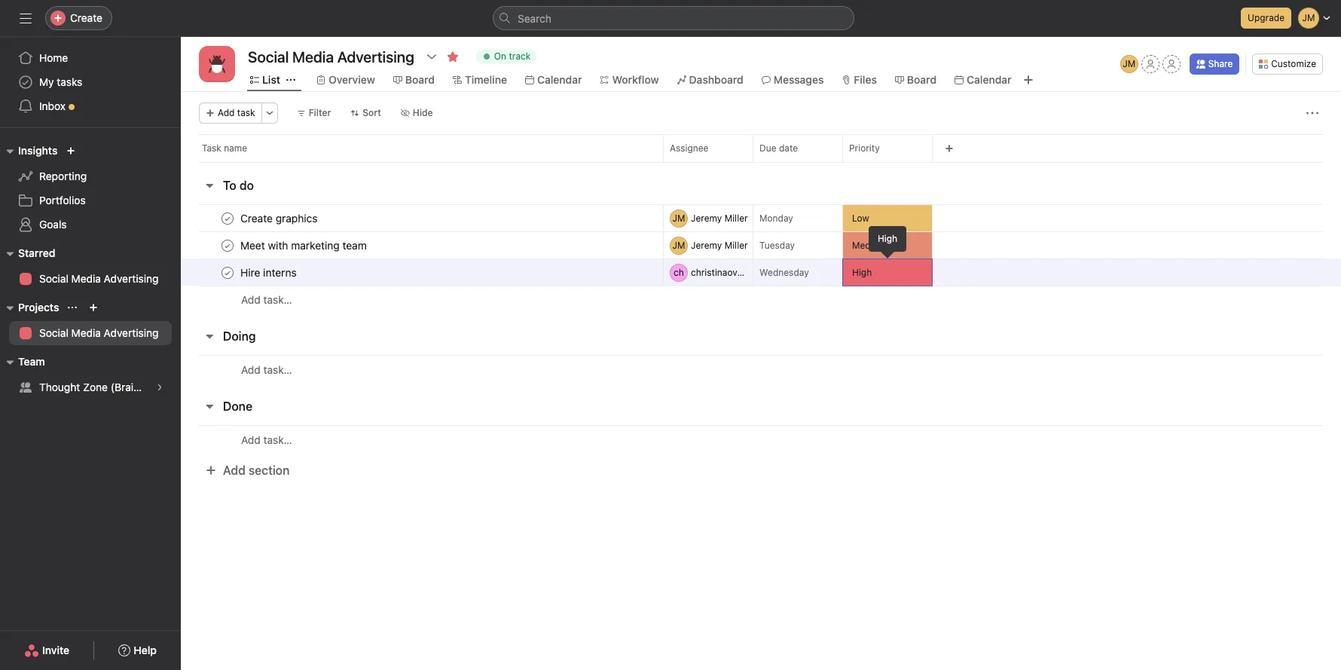 Task type: describe. For each thing, give the bounding box(es) containing it.
upgrade
[[1248, 12, 1285, 23]]

team button
[[0, 353, 45, 371]]

show options image
[[426, 50, 438, 63]]

filter button
[[290, 102, 338, 124]]

projects
[[18, 301, 59, 314]]

to do
[[223, 179, 254, 192]]

thought
[[39, 381, 80, 393]]

timeline
[[465, 73, 507, 86]]

task… for done
[[263, 433, 292, 446]]

projects button
[[0, 298, 59, 317]]

miller for monday
[[725, 212, 748, 223]]

show options, current sort, top image
[[68, 303, 77, 312]]

hide
[[413, 107, 433, 118]]

inbox link
[[9, 94, 172, 118]]

social media advertising link inside starred element
[[9, 267, 172, 291]]

customize button
[[1253, 54, 1323, 75]]

bug image
[[208, 55, 226, 73]]

due date
[[760, 142, 798, 154]]

to do button
[[223, 172, 254, 199]]

dashboard link
[[677, 72, 744, 88]]

see details, thought zone (brainstorm space) image
[[155, 383, 164, 392]]

invite button
[[14, 637, 79, 664]]

wednesday
[[760, 267, 809, 278]]

social media advertising for "social media advertising" "link" inside projects element
[[39, 326, 159, 339]]

starred
[[18, 246, 55, 259]]

advertising for "social media advertising" "link" within the starred element
[[104, 272, 159, 285]]

thought zone (brainstorm space) link
[[9, 375, 205, 399]]

Completed checkbox
[[219, 263, 237, 281]]

do
[[240, 179, 254, 192]]

new project or portfolio image
[[89, 303, 98, 312]]

task
[[202, 142, 221, 154]]

overview link
[[317, 72, 375, 88]]

tasks
[[57, 75, 82, 88]]

2 calendar from the left
[[967, 73, 1012, 86]]

remove from starred image
[[447, 50, 459, 63]]

add inside "header to do" tree grid
[[241, 293, 261, 306]]

messages link
[[762, 72, 824, 88]]

row up tuesday
[[181, 204, 1342, 232]]

jm for medium
[[673, 239, 685, 251]]

team
[[18, 355, 45, 368]]

1 horizontal spatial more actions image
[[1307, 107, 1319, 119]]

reporting
[[39, 170, 87, 182]]

section
[[249, 464, 290, 477]]

media for "social media advertising" "link" inside projects element
[[71, 326, 101, 339]]

help
[[134, 644, 157, 656]]

2 board link from the left
[[895, 72, 937, 88]]

Hire interns text field
[[237, 265, 301, 280]]

completed image for jm
[[219, 236, 237, 254]]

on track button
[[469, 46, 544, 67]]

meet with marketing team cell
[[181, 231, 664, 259]]

create button
[[45, 6, 112, 30]]

medium button
[[843, 232, 932, 259]]

done button
[[223, 393, 253, 420]]

dashboard
[[689, 73, 744, 86]]

create
[[70, 11, 102, 24]]

board for second board link from right
[[405, 73, 435, 86]]

doing button
[[223, 323, 256, 350]]

share button
[[1190, 54, 1240, 75]]

workflow link
[[600, 72, 659, 88]]

done
[[223, 399, 253, 413]]

doing
[[223, 329, 256, 343]]

add task… button for doing
[[241, 361, 292, 378]]

thought zone (brainstorm space)
[[39, 381, 205, 393]]

social media advertising for "social media advertising" "link" within the starred element
[[39, 272, 159, 285]]

completed checkbox for monday
[[219, 209, 237, 227]]

filter
[[309, 107, 331, 118]]

2 calendar link from the left
[[955, 72, 1012, 88]]

messages
[[774, 73, 824, 86]]

add field image
[[945, 144, 954, 153]]

portfolios link
[[9, 188, 172, 213]]

to
[[223, 179, 236, 192]]

jeremy for tuesday
[[691, 239, 722, 251]]

insights
[[18, 144, 58, 157]]

hide button
[[394, 102, 440, 124]]

insights button
[[0, 142, 58, 160]]

portfolios
[[39, 194, 86, 207]]

1 add task… row from the top
[[181, 286, 1342, 314]]

tab actions image
[[286, 75, 295, 84]]

row down monday
[[181, 231, 1342, 259]]

list link
[[250, 72, 280, 88]]

1 board link from the left
[[393, 72, 435, 88]]

files link
[[842, 72, 877, 88]]

high for high tooltip
[[878, 233, 898, 244]]

my tasks link
[[9, 70, 172, 94]]

(brainstorm
[[111, 381, 168, 393]]

low
[[852, 212, 869, 223]]

workflow
[[612, 73, 659, 86]]

row containing task name
[[181, 134, 1342, 162]]

starred button
[[0, 244, 55, 262]]

goals link
[[9, 213, 172, 237]]

collapse task list for this section image
[[203, 179, 216, 191]]

row containing ch
[[181, 259, 1342, 286]]

home link
[[9, 46, 172, 70]]

sort button
[[344, 102, 388, 124]]

goals
[[39, 218, 67, 231]]

my tasks
[[39, 75, 82, 88]]

name
[[224, 142, 247, 154]]

global element
[[0, 37, 181, 127]]

jm for low
[[673, 212, 685, 223]]

starred element
[[0, 240, 181, 294]]

add section
[[223, 464, 290, 477]]

task
[[237, 107, 255, 118]]

add task… row for doing
[[181, 355, 1342, 384]]

share
[[1209, 58, 1233, 69]]

sort
[[363, 107, 381, 118]]

space)
[[171, 381, 205, 393]]

Search tasks, projects, and more text field
[[493, 6, 855, 30]]

priority
[[849, 142, 880, 154]]



Task type: vqa. For each thing, say whether or not it's contained in the screenshot.
10 fields
no



Task type: locate. For each thing, give the bounding box(es) containing it.
1 completed checkbox from the top
[[219, 209, 237, 227]]

1 vertical spatial miller
[[725, 239, 748, 251]]

home
[[39, 51, 68, 64]]

media down new project or portfolio icon
[[71, 326, 101, 339]]

0 vertical spatial media
[[71, 272, 101, 285]]

advertising inside starred element
[[104, 272, 159, 285]]

date
[[779, 142, 798, 154]]

add task… button
[[241, 292, 292, 308], [241, 361, 292, 378], [241, 431, 292, 448]]

calendar link down track
[[525, 72, 582, 88]]

collapse task list for this section image for doing
[[203, 330, 216, 342]]

1 board from the left
[[405, 73, 435, 86]]

hide sidebar image
[[20, 12, 32, 24]]

board
[[405, 73, 435, 86], [907, 73, 937, 86]]

add down the hire interns "text field"
[[241, 293, 261, 306]]

2 completed image from the top
[[219, 263, 237, 281]]

0 horizontal spatial more actions image
[[265, 109, 274, 118]]

media inside starred element
[[71, 272, 101, 285]]

0 vertical spatial task…
[[263, 293, 292, 306]]

add left "section"
[[223, 464, 246, 477]]

task…
[[263, 293, 292, 306], [263, 363, 292, 376], [263, 433, 292, 446]]

1 advertising from the top
[[104, 272, 159, 285]]

add task… for doing
[[241, 363, 292, 376]]

1 add task… button from the top
[[241, 292, 292, 308]]

2 vertical spatial jm
[[673, 239, 685, 251]]

completed image for ch
[[219, 263, 237, 281]]

add tab image
[[1022, 74, 1034, 86]]

1 task… from the top
[[263, 293, 292, 306]]

media inside projects element
[[71, 326, 101, 339]]

social media advertising link inside projects element
[[9, 321, 172, 345]]

0 vertical spatial completed image
[[219, 236, 237, 254]]

1 vertical spatial media
[[71, 326, 101, 339]]

0 vertical spatial social media advertising link
[[9, 267, 172, 291]]

0 vertical spatial jeremy miller
[[691, 212, 748, 223]]

2 jeremy from the top
[[691, 239, 722, 251]]

2 miller from the top
[[725, 239, 748, 251]]

jm
[[1123, 58, 1136, 69], [673, 212, 685, 223], [673, 239, 685, 251]]

high down medium
[[852, 266, 872, 278]]

completed image inside hire interns cell
[[219, 263, 237, 281]]

1 vertical spatial high
[[852, 266, 872, 278]]

advertising up teams element
[[104, 326, 159, 339]]

0 vertical spatial jm
[[1123, 58, 1136, 69]]

hire interns cell
[[181, 259, 664, 286]]

1 horizontal spatial calendar link
[[955, 72, 1012, 88]]

2 vertical spatial add task… row
[[181, 425, 1342, 454]]

add task… button up "section"
[[241, 431, 292, 448]]

0 vertical spatial jeremy
[[691, 212, 722, 223]]

row
[[181, 134, 1342, 162], [199, 161, 1323, 163], [181, 204, 1342, 232], [181, 231, 1342, 259], [181, 259, 1342, 286]]

invite
[[42, 644, 69, 656]]

reporting link
[[9, 164, 172, 188]]

header to do tree grid
[[181, 204, 1342, 314]]

2 vertical spatial add task… button
[[241, 431, 292, 448]]

add task
[[218, 107, 255, 118]]

board down show options 'icon'
[[405, 73, 435, 86]]

2 completed checkbox from the top
[[219, 236, 237, 254]]

social media advertising link
[[9, 267, 172, 291], [9, 321, 172, 345]]

inbox
[[39, 99, 66, 112]]

2 media from the top
[[71, 326, 101, 339]]

my
[[39, 75, 54, 88]]

collapse task list for this section image
[[203, 330, 216, 342], [203, 400, 216, 412]]

completed checkbox down completed icon
[[219, 236, 237, 254]]

social media advertising inside starred element
[[39, 272, 159, 285]]

0 vertical spatial completed checkbox
[[219, 209, 237, 227]]

0 vertical spatial social
[[39, 272, 68, 285]]

calendar down on track 'popup button'
[[537, 73, 582, 86]]

create graphics cell
[[181, 204, 664, 232]]

high tooltip
[[869, 226, 907, 256]]

2 collapse task list for this section image from the top
[[203, 400, 216, 412]]

2 advertising from the top
[[104, 326, 159, 339]]

zone
[[83, 381, 108, 393]]

1 calendar from the left
[[537, 73, 582, 86]]

0 horizontal spatial calendar
[[537, 73, 582, 86]]

row up monday
[[181, 134, 1342, 162]]

add task… for done
[[241, 433, 292, 446]]

1 vertical spatial advertising
[[104, 326, 159, 339]]

completed checkbox inside create graphics cell
[[219, 209, 237, 227]]

task… inside "header to do" tree grid
[[263, 293, 292, 306]]

files
[[854, 73, 877, 86]]

2 social media advertising from the top
[[39, 326, 159, 339]]

0 vertical spatial add task… button
[[241, 292, 292, 308]]

low button
[[843, 205, 932, 231]]

1 calendar link from the left
[[525, 72, 582, 88]]

on track
[[494, 50, 531, 62]]

add left "task" on the left top
[[218, 107, 235, 118]]

1 social media advertising from the top
[[39, 272, 159, 285]]

2 add task… from the top
[[241, 363, 292, 376]]

1 vertical spatial add task…
[[241, 363, 292, 376]]

add task… button down the hire interns "text field"
[[241, 292, 292, 308]]

calendar left add tab icon
[[967, 73, 1012, 86]]

1 vertical spatial completed checkbox
[[219, 236, 237, 254]]

add up add section button
[[241, 433, 261, 446]]

jm inside button
[[1123, 58, 1136, 69]]

1 add task… from the top
[[241, 293, 292, 306]]

1 social media advertising link from the top
[[9, 267, 172, 291]]

on
[[494, 50, 507, 62]]

1 vertical spatial social
[[39, 326, 68, 339]]

0 horizontal spatial board
[[405, 73, 435, 86]]

Create graphics text field
[[237, 211, 322, 226]]

more actions image right "task" on the left top
[[265, 109, 274, 118]]

teams element
[[0, 348, 205, 402]]

add task… button down doing button
[[241, 361, 292, 378]]

completed image inside meet with marketing team cell
[[219, 236, 237, 254]]

0 horizontal spatial board link
[[393, 72, 435, 88]]

1 jeremy miller from the top
[[691, 212, 748, 223]]

1 vertical spatial completed image
[[219, 263, 237, 281]]

add task… up "section"
[[241, 433, 292, 446]]

completed image down completed icon
[[219, 236, 237, 254]]

1 horizontal spatial high
[[878, 233, 898, 244]]

help button
[[109, 637, 167, 664]]

advertising inside projects element
[[104, 326, 159, 339]]

more actions image down customize
[[1307, 107, 1319, 119]]

task… for doing
[[263, 363, 292, 376]]

high down low dropdown button
[[878, 233, 898, 244]]

due
[[760, 142, 777, 154]]

0 horizontal spatial calendar link
[[525, 72, 582, 88]]

advertising
[[104, 272, 159, 285], [104, 326, 159, 339]]

jeremy for monday
[[691, 212, 722, 223]]

completed checkbox for tuesday
[[219, 236, 237, 254]]

ch button
[[670, 263, 750, 281]]

3 add task… button from the top
[[241, 431, 292, 448]]

1 horizontal spatial board
[[907, 73, 937, 86]]

completed image
[[219, 236, 237, 254], [219, 263, 237, 281]]

0 vertical spatial miller
[[725, 212, 748, 223]]

new image
[[67, 146, 76, 155]]

board right files
[[907, 73, 937, 86]]

social media advertising down new project or portfolio icon
[[39, 326, 159, 339]]

None text field
[[244, 43, 418, 70]]

add task… button for done
[[241, 431, 292, 448]]

jeremy miller for tuesday
[[691, 239, 748, 251]]

social media advertising up new project or portfolio icon
[[39, 272, 159, 285]]

monday
[[760, 213, 794, 224]]

row down "due"
[[199, 161, 1323, 163]]

social media advertising link up new project or portfolio icon
[[9, 267, 172, 291]]

board for 1st board link from right
[[907, 73, 937, 86]]

2 add task… row from the top
[[181, 355, 1342, 384]]

collapse task list for this section image left doing
[[203, 330, 216, 342]]

add task… row for done
[[181, 425, 1342, 454]]

3 add task… from the top
[[241, 433, 292, 446]]

customize
[[1272, 58, 1317, 69]]

completed checkbox inside meet with marketing team cell
[[219, 236, 237, 254]]

1 vertical spatial jeremy
[[691, 239, 722, 251]]

high button
[[843, 259, 932, 286]]

1 jeremy from the top
[[691, 212, 722, 223]]

list
[[262, 73, 280, 86]]

2 board from the left
[[907, 73, 937, 86]]

1 vertical spatial jeremy miller
[[691, 239, 748, 251]]

1 collapse task list for this section image from the top
[[203, 330, 216, 342]]

miller left monday
[[725, 212, 748, 223]]

jeremy miller for monday
[[691, 212, 748, 223]]

media up new project or portfolio icon
[[71, 272, 101, 285]]

1 vertical spatial collapse task list for this section image
[[203, 400, 216, 412]]

board link down show options 'icon'
[[393, 72, 435, 88]]

social down starred
[[39, 272, 68, 285]]

high inside tooltip
[[878, 233, 898, 244]]

miller
[[725, 212, 748, 223], [725, 239, 748, 251]]

1 vertical spatial add task… row
[[181, 355, 1342, 384]]

add task… down doing button
[[241, 363, 292, 376]]

2 social from the top
[[39, 326, 68, 339]]

1 horizontal spatial calendar
[[967, 73, 1012, 86]]

completed image
[[219, 209, 237, 227]]

2 vertical spatial add task…
[[241, 433, 292, 446]]

0 vertical spatial add task… row
[[181, 286, 1342, 314]]

1 vertical spatial social media advertising
[[39, 326, 159, 339]]

calendar link left add tab icon
[[955, 72, 1012, 88]]

ch
[[674, 266, 684, 278]]

1 horizontal spatial board link
[[895, 72, 937, 88]]

0 vertical spatial social media advertising
[[39, 272, 159, 285]]

social media advertising inside projects element
[[39, 326, 159, 339]]

2 add task… button from the top
[[241, 361, 292, 378]]

high inside dropdown button
[[852, 266, 872, 278]]

1 vertical spatial task…
[[263, 363, 292, 376]]

social media advertising link down new project or portfolio icon
[[9, 321, 172, 345]]

completed image left the hire interns "text field"
[[219, 263, 237, 281]]

assignee
[[670, 142, 709, 154]]

social inside projects element
[[39, 326, 68, 339]]

task name
[[202, 142, 247, 154]]

miller up ch button
[[725, 239, 748, 251]]

2 social media advertising link from the top
[[9, 321, 172, 345]]

jm button
[[1120, 55, 1139, 73]]

calendar
[[537, 73, 582, 86], [967, 73, 1012, 86]]

2 jeremy miller from the top
[[691, 239, 748, 251]]

3 add task… row from the top
[[181, 425, 1342, 454]]

miller for tuesday
[[725, 239, 748, 251]]

collapse task list for this section image left done button
[[203, 400, 216, 412]]

social
[[39, 272, 68, 285], [39, 326, 68, 339]]

add down doing button
[[241, 363, 261, 376]]

social inside starred element
[[39, 272, 68, 285]]

1 vertical spatial social media advertising link
[[9, 321, 172, 345]]

3 task… from the top
[[263, 433, 292, 446]]

upgrade button
[[1241, 8, 1292, 29]]

insights element
[[0, 137, 181, 240]]

add
[[218, 107, 235, 118], [241, 293, 261, 306], [241, 363, 261, 376], [241, 433, 261, 446], [223, 464, 246, 477]]

add task… inside "header to do" tree grid
[[241, 293, 292, 306]]

2 vertical spatial task…
[[263, 433, 292, 446]]

media for "social media advertising" "link" within the starred element
[[71, 272, 101, 285]]

1 social from the top
[[39, 272, 68, 285]]

high
[[878, 233, 898, 244], [852, 266, 872, 278]]

completed checkbox down to
[[219, 209, 237, 227]]

social down projects
[[39, 326, 68, 339]]

overview
[[329, 73, 375, 86]]

0 vertical spatial high
[[878, 233, 898, 244]]

0 vertical spatial add task…
[[241, 293, 292, 306]]

high for high dropdown button
[[852, 266, 872, 278]]

1 media from the top
[[71, 272, 101, 285]]

advertising up projects element
[[104, 272, 159, 285]]

1 vertical spatial jm
[[673, 212, 685, 223]]

add task… down the hire interns "text field"
[[241, 293, 292, 306]]

jeremy
[[691, 212, 722, 223], [691, 239, 722, 251]]

Completed checkbox
[[219, 209, 237, 227], [219, 236, 237, 254]]

jeremy miller
[[691, 212, 748, 223], [691, 239, 748, 251]]

tuesday
[[760, 240, 795, 251]]

projects element
[[0, 294, 181, 348]]

collapse task list for this section image for done
[[203, 400, 216, 412]]

2 task… from the top
[[263, 363, 292, 376]]

0 vertical spatial collapse task list for this section image
[[203, 330, 216, 342]]

board link
[[393, 72, 435, 88], [895, 72, 937, 88]]

social media advertising
[[39, 272, 159, 285], [39, 326, 159, 339]]

1 vertical spatial add task… button
[[241, 361, 292, 378]]

Meet with marketing team text field
[[237, 238, 371, 253]]

add section button
[[199, 457, 296, 484]]

0 horizontal spatial high
[[852, 266, 872, 278]]

track
[[509, 50, 531, 62]]

row down tuesday
[[181, 259, 1342, 286]]

add task button
[[199, 102, 262, 124]]

1 completed image from the top
[[219, 236, 237, 254]]

add task… row
[[181, 286, 1342, 314], [181, 355, 1342, 384], [181, 425, 1342, 454]]

medium
[[852, 239, 886, 251]]

add task…
[[241, 293, 292, 306], [241, 363, 292, 376], [241, 433, 292, 446]]

advertising for "social media advertising" "link" inside projects element
[[104, 326, 159, 339]]

0 vertical spatial advertising
[[104, 272, 159, 285]]

timeline link
[[453, 72, 507, 88]]

board link right files
[[895, 72, 937, 88]]

1 miller from the top
[[725, 212, 748, 223]]

more actions image
[[1307, 107, 1319, 119], [265, 109, 274, 118]]



